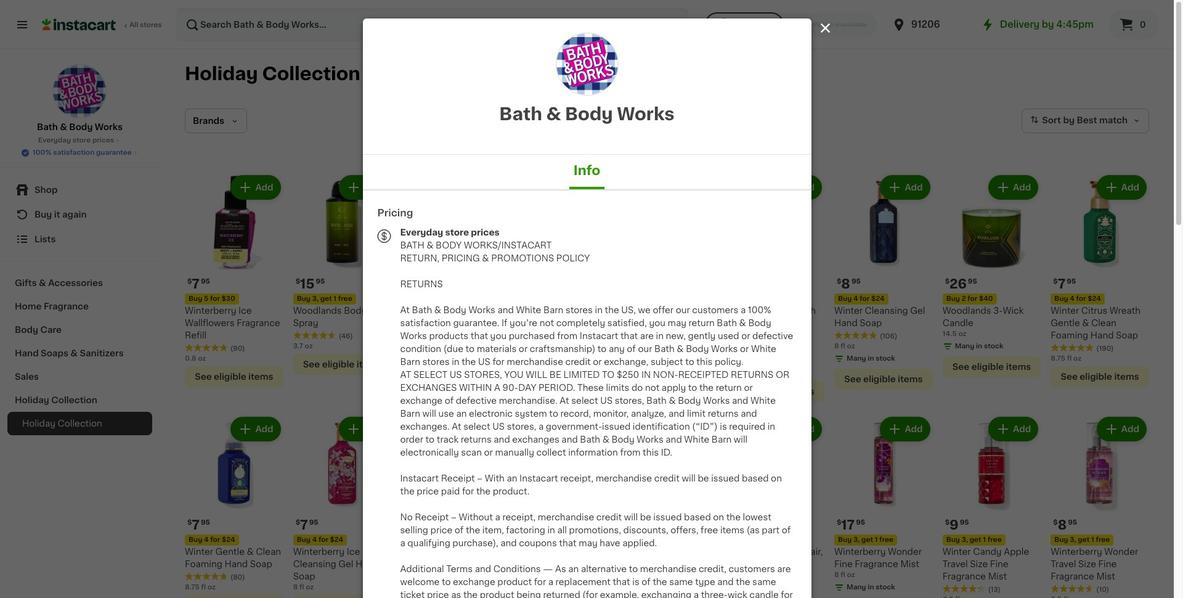 Task type: locate. For each thing, give the bounding box(es) containing it.
see eligible items button for winter citrus wreath cleansing gel hand soap
[[726, 381, 825, 402]]

0
[[1140, 20, 1146, 29]]

is inside at bath & body works and white barn stores in the us, we offer our customers a 100% satisfaction guarantee. if you're not completely satisfied, you may return bath & body works products that you purchased from instacart that are in new, gently used or defective condition (due to materials or craftsmanship) to any of our bath & body works or white barn stores in the us for merchandise credit or exchange, subject to this policy. at select us stores, you will be limited to $250 in non-receipted returns or exchanges within a 90-day period.  these limits do not apply to the return or exchange of defective merchandise.  at select us stores, bath & body works and white barn will use an electronic system to record, monitor, analyze, and limit returns and exchanges. at select us stores, a government-issued identification ("id") is required in order to track returns and exchanges and bath & body works and white barn will electronically scan or manually collect information from this id.
[[720, 422, 727, 431]]

1 horizontal spatial 17
[[625, 519, 639, 532]]

0 horizontal spatial wick
[[539, 548, 560, 556]]

0 vertical spatial 8.75
[[1051, 355, 1066, 362]]

1 $ 17 95 from the left
[[512, 519, 541, 532]]

hand inside winter citrus wreath gentle & clean foaming hand soap
[[1091, 331, 1114, 339]]

gifts & accessories link
[[7, 271, 152, 295]]

winter for winter gentle & clean foaming hand soap
[[185, 548, 213, 556]]

see eligible items button down the (106)
[[835, 368, 933, 389]]

95 right 44
[[428, 519, 438, 526]]

see eligible items button down craftsmanship)
[[510, 354, 608, 375]]

2 travel from the left
[[1051, 560, 1077, 569]]

7 for winter citrus wreath gentle & clean foaming hand soap
[[1058, 277, 1066, 290]]

fragrance inside winterberry wonder travel size fine fragrance mist
[[1051, 572, 1095, 581]]

see eligible items for winterberry ice wallflowers fragrance refill
[[195, 372, 273, 381]]

winter inside winter citrus wreath gentle & clean foaming hand soap
[[1051, 306, 1080, 315]]

that
[[471, 332, 488, 340], [621, 332, 638, 340], [559, 539, 577, 547], [613, 578, 631, 586]]

wonder for fine
[[1105, 548, 1139, 556]]

0 vertical spatial 8 oz
[[510, 572, 524, 578]]

0 horizontal spatial (5)
[[447, 562, 457, 569]]

3-
[[994, 306, 1003, 315], [777, 548, 787, 556]]

defective up '(86)'
[[753, 332, 794, 340]]

buy 4 for $24 up winter citrus wreath gentle & clean foaming hand soap
[[1055, 295, 1102, 302]]

buy up winterberry ice cleansing gel hand soap 8 fl oz
[[297, 537, 311, 543]]

will inside the no receipt – without a receipt, merchandise credit will be issued based on the lowest selling price of the item, factoring in all promotions, discounts, offers, free items (as part of a qualifying purchase), and coupons that may have applied.
[[624, 513, 638, 522]]

8.75 down winter citrus wreath gentle & clean foaming hand soap
[[1051, 355, 1066, 362]]

95 for woodlands 3-in-1 hair, face & body wash
[[750, 519, 759, 526]]

2 $ 17 95 from the left
[[837, 519, 866, 532]]

signature
[[540, 535, 582, 544], [618, 548, 660, 556]]

3- for wick
[[994, 306, 1003, 315]]

merchandise up will
[[507, 358, 563, 366]]

collect
[[537, 448, 566, 457]]

see eligible items button for winter cleansing gel hand soap
[[835, 368, 933, 389]]

winter inside winter gentle & clean foaming hand soap
[[185, 548, 213, 556]]

if
[[502, 319, 508, 327]]

0 horizontal spatial issued
[[602, 422, 631, 431]]

exchange down 'exchanges'
[[400, 396, 443, 405]]

from up craftsmanship)
[[557, 332, 578, 340]]

product group
[[185, 173, 283, 387], [293, 173, 392, 375], [402, 173, 500, 387], [510, 173, 608, 375], [618, 173, 717, 339], [726, 173, 825, 402], [835, 173, 933, 389], [943, 173, 1041, 377], [1051, 173, 1150, 387], [185, 414, 283, 598], [293, 414, 392, 598], [402, 414, 500, 598], [510, 414, 608, 595], [618, 414, 717, 593], [726, 414, 825, 598], [835, 414, 933, 598], [943, 414, 1041, 598], [1051, 414, 1150, 598]]

wreath down $8.95 element
[[785, 306, 816, 315]]

1 vertical spatial defective
[[456, 396, 497, 405]]

price inside instacart receipt – with an instacart receipt, merchandise credit will be issued based on the price paid for the product.
[[417, 487, 439, 496]]

candle inside the 'woodlands 3-wick candle 14.5 oz'
[[943, 319, 974, 327]]

1 vertical spatial 3-
[[777, 548, 787, 556]]

1 horizontal spatial gel
[[772, 319, 787, 327]]

3.7 oz
[[293, 343, 313, 349]]

select down 'electronic'
[[464, 422, 491, 431]]

winter for winter wallflowers fragrance refill
[[510, 306, 538, 315]]

credit,
[[699, 565, 727, 573]]

body up (56)
[[759, 560, 782, 569]]

8.75 fl oz
[[1051, 355, 1082, 362], [185, 584, 216, 591]]

gifts
[[15, 279, 37, 287]]

an inside additional terms and conditions — as an alternative to merchandise credit, customers are welcome to exchange product for a replacement that is of the same type and the same ticket price as the product being returned (for example, exchanging a three-wick candle f
[[569, 565, 579, 573]]

gently
[[688, 332, 716, 340]]

0 vertical spatial signature
[[540, 535, 582, 544]]

travel inside winter candy apple travel size fine fragrance mist
[[943, 560, 968, 569]]

on
[[771, 474, 782, 483], [713, 513, 724, 522]]

woodlands
[[618, 294, 667, 303], [293, 306, 342, 315], [943, 306, 992, 315], [402, 548, 450, 556], [726, 548, 775, 556]]

customers inside at bath & body works and white barn stores in the us, we offer our customers a 100% satisfaction guarantee. if you're not completely satisfied, you may return bath & body works products that you purchased from instacart that are in new, gently used or defective condition (due to materials or craftsmanship) to any of our bath & body works or white barn stores in the us for merchandise credit or exchange, subject to this policy. at select us stores, you will be limited to $250 in non-receipted returns or exchanges within a 90-day period.  these limits do not apply to the return or exchange of defective merchandise.  at select us stores, bath & body works and white barn will use an electronic system to record, monitor, analyze, and limit returns and exchanges. at select us stores, a government-issued identification ("id") is required in order to track returns and exchanges and bath & body works and white barn will electronically scan or manually collect information from this id.
[[692, 306, 739, 314]]

will
[[423, 409, 436, 418], [734, 435, 748, 444], [682, 474, 696, 483], [624, 513, 638, 522]]

$24 for gentle
[[222, 537, 235, 543]]

credit up promotions,
[[597, 513, 622, 522]]

0 horizontal spatial foaming
[[185, 560, 223, 569]]

1 for 14
[[767, 537, 770, 543]]

winter
[[510, 306, 538, 315], [835, 306, 863, 315], [402, 306, 430, 315], [726, 306, 755, 315], [1051, 306, 1080, 315], [510, 535, 538, 544], [185, 548, 213, 556], [943, 548, 971, 556]]

returns up 'scan'
[[461, 435, 492, 444]]

0 vertical spatial be
[[698, 474, 709, 483]]

buy 3, get 1 free for 9
[[947, 537, 1002, 543]]

hand inside winterberry ice cleansing gel hand soap 8 fl oz
[[356, 560, 379, 569]]

winter for winter citrus wreath cleansing gel hand soap
[[726, 306, 755, 315]]

1 size from the left
[[971, 560, 988, 569]]

1 horizontal spatial same
[[753, 578, 776, 586]]

1 horizontal spatial returns
[[708, 409, 739, 418]]

to up receipted
[[686, 358, 695, 366]]

1 horizontal spatial on
[[771, 474, 782, 483]]

buy 3, get 1 free up winterberry wonder travel size fine fragrance mist
[[1055, 537, 1111, 543]]

(due
[[444, 345, 464, 353]]

on up lowest
[[771, 474, 782, 483]]

subject
[[651, 358, 684, 366]]

wonder
[[888, 548, 922, 556], [1105, 548, 1139, 556]]

get for 8
[[1079, 537, 1090, 543]]

(56)
[[772, 574, 786, 581]]

winter inside winter wallflowers fragrance refill
[[510, 306, 538, 315]]

delivery
[[1000, 20, 1040, 29]]

white
[[516, 306, 542, 314], [751, 345, 777, 353], [751, 396, 776, 405], [685, 435, 710, 444]]

lowest
[[743, 513, 772, 522]]

an inside instacart receipt – with an instacart receipt, merchandise credit will be issued based on the price paid for the product.
[[507, 474, 518, 483]]

cleansing inside winter cleansing gel hand soap
[[865, 306, 908, 315]]

woodlands inside woodlands 3-in-1 hair, face & body wash
[[726, 548, 775, 556]]

1 horizontal spatial candle
[[618, 560, 649, 569]]

1 vertical spatial receipt,
[[503, 513, 536, 522]]

you down sanitizer
[[649, 319, 666, 327]]

0 horizontal spatial be
[[640, 513, 652, 522]]

everyday store prices link
[[38, 136, 122, 145]]

see eligible items up 'exchanges'
[[412, 372, 490, 381]]

citrus inside winter citrus wreath gentle & clean foaming hand soap
[[1082, 306, 1108, 315]]

1 vertical spatial clean
[[256, 548, 281, 556]]

0 vertical spatial $ 8 95
[[837, 277, 861, 290]]

the
[[605, 306, 619, 314], [462, 358, 476, 366], [700, 383, 714, 392], [400, 487, 415, 496], [477, 487, 491, 496], [727, 513, 741, 522], [466, 526, 480, 535], [653, 578, 667, 586], [736, 578, 751, 586], [464, 591, 478, 598]]

2 size from the left
[[1079, 560, 1097, 569]]

1 wonder from the left
[[888, 548, 922, 556]]

8 oz for winter signature single wick candle
[[510, 572, 524, 578]]

1 horizontal spatial this
[[697, 358, 713, 366]]

sales link
[[7, 365, 152, 388]]

1 holiday collection link from the top
[[7, 388, 152, 412]]

$ 7 95 up "5" on the left
[[187, 277, 210, 290]]

2 citrus from the left
[[1082, 306, 1108, 315]]

1 for 15
[[334, 295, 337, 302]]

prices
[[92, 137, 114, 144], [471, 228, 500, 237]]

1 vertical spatial 8.75
[[185, 584, 200, 591]]

bath & body works logo image
[[556, 33, 618, 95], [53, 64, 107, 118]]

for inside at bath & body works and white barn stores in the us, we offer our customers a 100% satisfaction guarantee. if you're not completely satisfied, you may return bath & body works products that you purchased from instacart that are in new, gently used or defective condition (due to materials or craftsmanship) to any of our bath & body works or white barn stores in the us for merchandise credit or exchange, subject to this policy. at select us stores, you will be limited to $250 in non-receipted returns or exchanges within a 90-day period.  these limits do not apply to the return or exchange of defective merchandise.  at select us stores, bath & body works and white barn will use an electronic system to record, monitor, analyze, and limit returns and exchanges. at select us stores, a government-issued identification ("id") is required in order to track returns and exchanges and bath & body works and white barn will electronically scan or manually collect information from this id.
[[493, 358, 505, 366]]

8.75 fl oz for winter citrus wreath gentle & clean foaming hand soap
[[1051, 355, 1082, 362]]

type
[[696, 578, 716, 586]]

1 inside woodlands 3-in-1 hair, face & body wash
[[798, 548, 802, 556]]

mist
[[901, 560, 920, 569], [989, 572, 1007, 581], [1097, 572, 1116, 581]]

single down offers,
[[662, 548, 689, 556]]

3 17 from the left
[[625, 519, 639, 532]]

a
[[741, 306, 746, 314], [539, 422, 544, 431], [495, 513, 501, 522], [400, 539, 406, 547], [549, 578, 554, 586], [694, 591, 699, 598]]

95 up winterberry wonder fine fragrance mist 8 fl oz
[[856, 519, 866, 526]]

2 horizontal spatial mist
[[1097, 572, 1116, 581]]

home
[[15, 302, 42, 311]]

stores, down do
[[615, 396, 645, 405]]

1 up winterberry wonder travel size fine fragrance mist
[[1092, 537, 1095, 543]]

free for 44
[[447, 537, 461, 543]]

1 vertical spatial 100%
[[748, 306, 772, 314]]

winter for winter pear forest wallflowers fragrance refill
[[402, 306, 430, 315]]

$ left (as
[[729, 519, 733, 526]]

hand soaps & sanitizers link
[[7, 342, 152, 365]]

7 for winterberry ice wallflowers fragrance refill
[[192, 277, 200, 290]]

7 up winter citrus wreath gentle & clean foaming hand soap
[[1058, 277, 1066, 290]]

2 single from the left
[[662, 548, 689, 556]]

for right "5" on the left
[[210, 295, 220, 302]]

buy for winterberry wonder travel size fine fragrance mist
[[1055, 537, 1069, 543]]

$ up winter cleansing gel hand soap on the right
[[837, 278, 842, 285]]

$ for winterberry ice wallflowers fragrance refill
[[187, 278, 192, 285]]

$ up winter gentle & clean foaming hand soap
[[187, 519, 192, 526]]

from
[[557, 332, 578, 340], [620, 448, 641, 457]]

clean inside winter citrus wreath gentle & clean foaming hand soap
[[1092, 319, 1117, 327]]

2 horizontal spatial credit
[[655, 474, 680, 483]]

ice for 17
[[672, 535, 685, 544]]

5
[[204, 295, 209, 302]]

in left new,
[[656, 332, 664, 340]]

receipt
[[441, 474, 475, 483], [415, 513, 449, 522]]

bath & body works link
[[37, 64, 123, 133]]

buy 2 for $40
[[947, 295, 994, 302]]

0 horizontal spatial signature
[[540, 535, 582, 544]]

single
[[510, 548, 537, 556], [662, 548, 689, 556]]

gentle inside winter gentle & clean foaming hand soap
[[215, 548, 245, 556]]

is right the ("id")
[[720, 422, 727, 431]]

items for winter citrus wreath cleansing gel hand soap
[[790, 387, 815, 396]]

for
[[210, 295, 220, 302], [860, 295, 870, 302], [968, 295, 978, 302], [1077, 295, 1087, 302], [493, 358, 505, 366], [462, 487, 474, 496], [210, 537, 220, 543], [319, 537, 329, 543], [534, 578, 546, 586]]

0 horizontal spatial returns
[[461, 435, 492, 444]]

17 for winter
[[517, 519, 530, 532]]

(111)
[[664, 574, 678, 581]]

for for winter gentle & clean foaming hand soap
[[210, 537, 220, 543]]

exchanging
[[642, 591, 692, 598]]

close modal image
[[818, 20, 833, 36]]

1 vertical spatial based
[[684, 513, 711, 522]]

eligible for woodlands body spray
[[322, 360, 355, 368]]

1 horizontal spatial stores
[[423, 358, 450, 366]]

0 vertical spatial price
[[417, 487, 439, 496]]

for for winter cleansing gel hand soap
[[860, 295, 870, 302]]

1 vertical spatial product
[[480, 591, 515, 598]]

see eligible items up be
[[520, 360, 598, 368]]

1 horizontal spatial wallflowers
[[402, 319, 451, 327]]

holiday collection for 2nd holiday collection link
[[22, 419, 102, 428]]

many for winter citrus wreath cleansing gel hand soap
[[739, 367, 758, 374]]

1 horizontal spatial satisfaction
[[400, 319, 451, 327]]

buy down the 14
[[730, 537, 744, 543]]

many in stock down '(86)'
[[739, 367, 787, 374]]

wreath for hand
[[785, 306, 816, 315]]

2 horizontal spatial refill
[[556, 319, 577, 327]]

get up winterberry wonder fine fragrance mist 8 fl oz
[[862, 537, 874, 543]]

1 vertical spatial signature
[[618, 548, 660, 556]]

1 horizontal spatial defective
[[753, 332, 794, 340]]

95 up winter gentle & clean foaming hand soap
[[201, 519, 210, 526]]

$ 17 95
[[512, 519, 541, 532], [837, 519, 866, 532], [621, 519, 649, 532]]

gel
[[911, 306, 926, 315], [772, 319, 787, 327], [339, 560, 354, 569]]

3 fine from the left
[[1099, 560, 1117, 569]]

stock down the (106)
[[876, 355, 896, 362]]

3 $ 17 95 from the left
[[621, 519, 649, 532]]

hand inside hand soaps & sanitizers link
[[15, 349, 39, 358]]

1 vertical spatial 0.8 fl oz
[[402, 355, 429, 362]]

1 vertical spatial are
[[778, 565, 791, 573]]

are inside additional terms and conditions — as an alternative to merchandise credit, customers are welcome to exchange product for a replacement that is of the same type and the same ticket price as the product being returned (for example, exchanging a three-wick candle f
[[778, 565, 791, 573]]

0 horizontal spatial ice
[[239, 306, 252, 315]]

0 horizontal spatial instacart
[[400, 474, 439, 483]]

$ inside the $ 14 95
[[729, 519, 733, 526]]

2 17 from the left
[[842, 519, 855, 532]]

$ for woodlands 3-wick candle
[[946, 278, 950, 285]]

– inside the no receipt – without a receipt, merchandise credit will be issued based on the lowest selling price of the item, factoring in all promotions, discounts, offers, free items (as part of a qualifying purchase), and coupons that may have applied.
[[451, 513, 457, 522]]

refill up 0.8 oz
[[185, 331, 207, 339]]

2 horizontal spatial candle
[[943, 319, 974, 327]]

ticket
[[400, 591, 425, 598]]

wallflowers inside winter pear forest wallflowers fragrance refill
[[402, 319, 451, 327]]

95 inside the $ 14 95
[[750, 519, 759, 526]]

fragrance inside winterberry ice wallflowers fragrance refill
[[237, 319, 280, 327]]

not down in
[[645, 383, 660, 392]]

get for 15
[[320, 295, 332, 302]]

hand inside winter gentle & clean foaming hand soap
[[225, 560, 248, 569]]

gentle inside winter citrus wreath gentle & clean foaming hand soap
[[1051, 319, 1081, 327]]

receipt up selling on the bottom left of page
[[415, 513, 449, 522]]

body inside woodlands 3-in-1 hair, face & body wash
[[759, 560, 782, 569]]

see for winterberry ice wallflowers fragrance refill
[[195, 372, 212, 381]]

2 horizontal spatial ice
[[672, 535, 685, 544]]

7 down return,
[[409, 277, 416, 290]]

product group containing 26
[[943, 173, 1041, 377]]

0 vertical spatial –
[[477, 474, 483, 483]]

winterberry inside winterberry wonder travel size fine fragrance mist
[[1051, 548, 1103, 556]]

barn up at
[[400, 358, 420, 366]]

many for winter cleansing gel hand soap
[[847, 355, 867, 362]]

see eligible items for woodlands body spray
[[303, 360, 382, 368]]

woodlands for 44
[[402, 548, 450, 556]]

buy it again link
[[7, 202, 152, 227]]

0 horizontal spatial 100%
[[33, 149, 51, 156]]

2 horizontal spatial at
[[560, 396, 569, 405]]

0 vertical spatial on
[[771, 474, 782, 483]]

price left paid
[[417, 487, 439, 496]]

0 vertical spatial select
[[572, 396, 598, 405]]

1 vertical spatial ice
[[672, 535, 685, 544]]

buy 3, get 1 free for 15
[[297, 295, 352, 302]]

buy for woodlands body spray
[[297, 295, 311, 302]]

1 vertical spatial is
[[633, 578, 640, 586]]

100% down $8.95 element
[[748, 306, 772, 314]]

0 horizontal spatial single
[[510, 548, 537, 556]]

& inside 'link'
[[39, 279, 46, 287]]

2 horizontal spatial issued
[[712, 474, 740, 483]]

soap inside winter citrus wreath gentle & clean foaming hand soap
[[1117, 331, 1139, 339]]

candy
[[974, 548, 1002, 556]]

1 single from the left
[[510, 548, 537, 556]]

many for winter signature single wick candle
[[522, 584, 542, 591]]

fl inside winterberry ice cleansing gel hand soap 8 fl oz
[[300, 584, 304, 591]]

8 inside winterberry wonder fine fragrance mist 8 fl oz
[[835, 572, 839, 578]]

0 vertical spatial may
[[668, 319, 687, 327]]

for up winter cleansing gel hand soap on the right
[[860, 295, 870, 302]]

0 horizontal spatial satisfaction
[[53, 149, 94, 156]]

apply
[[662, 383, 686, 392]]

stock for winter cleansing gel hand soap
[[876, 355, 896, 362]]

see eligible items for winter cleansing gel hand soap
[[845, 375, 923, 383]]

applied.
[[623, 539, 657, 547]]

1 citrus from the left
[[757, 306, 783, 315]]

clean inside winter gentle & clean foaming hand soap
[[256, 548, 281, 556]]

95 for winter citrus wreath gentle & clean foaming hand soap
[[1067, 278, 1077, 285]]

see for winter citrus wreath cleansing gel hand soap
[[736, 387, 753, 396]]

based up offers,
[[684, 513, 711, 522]]

satisfaction inside button
[[53, 149, 94, 156]]

– inside instacart receipt – with an instacart receipt, merchandise credit will be issued based on the price paid for the product.
[[477, 474, 483, 483]]

as
[[555, 565, 566, 573]]

be
[[698, 474, 709, 483], [640, 513, 652, 522]]

cologne
[[452, 548, 489, 556]]

1 horizontal spatial citrus
[[1082, 306, 1108, 315]]

service type group
[[705, 12, 877, 37]]

based
[[742, 474, 769, 483], [684, 513, 711, 522]]

(5) up new,
[[664, 320, 673, 327]]

None search field
[[176, 7, 689, 42]]

$ 8 95 up winter cleansing gel hand soap on the right
[[837, 277, 861, 290]]

1 horizontal spatial issued
[[654, 513, 682, 522]]

free down part
[[772, 537, 786, 543]]

in-
[[787, 548, 798, 556]]

1 wreath from the left
[[785, 306, 816, 315]]

2 horizontal spatial wallflowers
[[540, 306, 590, 315]]

1 horizontal spatial wreath
[[1110, 306, 1141, 315]]

ice
[[239, 306, 252, 315], [672, 535, 685, 544], [347, 548, 360, 556]]

95 for woodlands 3-wick candle
[[968, 278, 978, 285]]

$ inside $ 15 95
[[296, 278, 300, 285]]

8.75 fl oz for winter gentle & clean foaming hand soap
[[185, 584, 216, 591]]

limited
[[564, 371, 600, 379]]

mist inside winterberry wonder fine fragrance mist 8 fl oz
[[901, 560, 920, 569]]

may inside at bath & body works and white barn stores in the us, we offer our customers a 100% satisfaction guarantee. if you're not completely satisfied, you may return bath & body works products that you purchased from instacart that are in new, gently used or defective condition (due to materials or craftsmanship) to any of our bath & body works or white barn stores in the us for merchandise credit or exchange, subject to this policy. at select us stores, you will be limited to $250 in non-receipted returns or exchanges within a 90-day period.  these limits do not apply to the return or exchange of defective merchandise.  at select us stores, bath & body works and white barn will use an electronic system to record, monitor, analyze, and limit returns and exchanges. at select us stores, a government-issued identification ("id") is required in order to track returns and exchanges and bath & body works and white barn will electronically scan or manually collect information from this id.
[[668, 319, 687, 327]]

wreath inside winter citrus wreath gentle & clean foaming hand soap
[[1110, 306, 1141, 315]]

see eligible items down "(90)"
[[195, 372, 273, 381]]

0 vertical spatial cleansing
[[865, 306, 908, 315]]

1 vertical spatial credit
[[655, 474, 680, 483]]

$ for woodlands body spray
[[296, 278, 300, 285]]

product group containing 15
[[293, 173, 392, 375]]

2 holiday collection link from the top
[[7, 412, 152, 435]]

3, for 15
[[312, 295, 319, 302]]

winter inside winter candy apple travel size fine fragrance mist
[[943, 548, 971, 556]]

is up example,
[[633, 578, 640, 586]]

see for winter citrus wreath gentle & clean foaming hand soap
[[1061, 372, 1078, 381]]

95 for winterberry wonder travel size fine fragrance mist
[[1069, 519, 1078, 526]]

$ 9 95
[[946, 519, 969, 532]]

0 vertical spatial stores,
[[615, 396, 645, 405]]

1 vertical spatial stores,
[[507, 422, 537, 431]]

1 horizontal spatial receipt,
[[561, 474, 594, 483]]

item,
[[483, 526, 504, 535]]

our
[[676, 306, 690, 314], [638, 345, 653, 353]]

woodlands inside woodlands pocketbac hand sanitizer
[[618, 294, 667, 303]]

0.8
[[510, 343, 521, 349], [185, 355, 196, 362], [402, 355, 413, 362]]

wallflowers inside winter wallflowers fragrance refill
[[540, 306, 590, 315]]

eligible for winter cleansing gel hand soap
[[864, 375, 896, 383]]

items for woodlands body spray
[[357, 360, 382, 368]]

$8.95 element
[[726, 276, 825, 292]]

$ 7 95 up winter citrus wreath gentle & clean foaming hand soap
[[1054, 277, 1077, 290]]

for up winterberry ice cleansing gel hand soap 8 fl oz
[[319, 537, 329, 543]]

additional terms and conditions — as an alternative to merchandise credit, customers are welcome to exchange product for a replacement that is of the same type and the same ticket price as the product being returned (for example, exchanging a three-wick candle f
[[400, 565, 796, 598]]

everyday up bath
[[400, 228, 443, 237]]

wreath
[[785, 306, 816, 315], [1110, 306, 1141, 315]]

woodlands 3-wick candle 14.5 oz
[[943, 306, 1024, 337]]

returns inside at bath & body works and white barn stores in the us, we offer our customers a 100% satisfaction guarantee. if you're not completely satisfied, you may return bath & body works products that you purchased from instacart that are in new, gently used or defective condition (due to materials or craftsmanship) to any of our bath & body works or white barn stores in the us for merchandise credit or exchange, subject to this policy. at select us stores, you will be limited to $250 in non-receipted returns or exchanges within a 90-day period.  these limits do not apply to the return or exchange of defective merchandise.  at select us stores, bath & body works and white barn will use an electronic system to record, monitor, analyze, and limit returns and exchanges. at select us stores, a government-issued identification ("id") is required in order to track returns and exchanges and bath & body works and white barn will electronically scan or manually collect information from this id.
[[731, 371, 774, 379]]

winter inside winter cleansing gel hand soap
[[835, 306, 863, 315]]

the right "as" at bottom
[[464, 591, 478, 598]]

2 vertical spatial credit
[[597, 513, 622, 522]]

stores
[[140, 22, 162, 28], [566, 306, 593, 314], [423, 358, 450, 366]]

will inside instacart receipt – with an instacart receipt, merchandise credit will be issued based on the price paid for the product.
[[682, 474, 696, 483]]

customers
[[692, 306, 739, 314], [729, 565, 775, 573]]

oz inside winterberry wonder fine fragrance mist 8 fl oz
[[847, 572, 855, 578]]

gentle
[[1051, 319, 1081, 327], [215, 548, 245, 556]]

0 vertical spatial customers
[[692, 306, 739, 314]]

0 horizontal spatial same
[[670, 578, 693, 586]]

17
[[517, 519, 530, 532], [842, 519, 855, 532], [625, 519, 639, 532]]

wreath up (190)
[[1110, 306, 1141, 315]]

1 horizontal spatial select
[[572, 396, 598, 405]]

winterberry ice signature single wick candle
[[618, 535, 712, 569]]

3- inside woodlands 3-in-1 hair, face & body wash
[[777, 548, 787, 556]]

2 wonder from the left
[[1105, 548, 1139, 556]]

oz inside winterberry ice cleansing gel hand soap 8 fl oz
[[306, 584, 314, 591]]

winterberry for 17
[[618, 535, 670, 544]]

2 fine from the left
[[991, 560, 1009, 569]]

wonder for mist
[[888, 548, 922, 556]]

95 for winterberry ice wallflowers fragrance refill
[[201, 278, 210, 285]]

95 up winter citrus wreath gentle & clean foaming hand soap
[[1067, 278, 1077, 285]]

are inside at bath & body works and white barn stores in the us, we offer our customers a 100% satisfaction guarantee. if you're not completely satisfied, you may return bath & body works products that you purchased from instacart that are in new, gently used or defective condition (due to materials or craftsmanship) to any of our bath & body works or white barn stores in the us for merchandise credit or exchange, subject to this policy. at select us stores, you will be limited to $250 in non-receipted returns or exchanges within a 90-day period.  these limits do not apply to the return or exchange of defective merchandise.  at select us stores, bath & body works and white barn will use an electronic system to record, monitor, analyze, and limit returns and exchanges. at select us stores, a government-issued identification ("id") is required in order to track returns and exchanges and bath & body works and white barn will electronically scan or manually collect information from this id.
[[640, 332, 654, 340]]

1 horizontal spatial 0.8 fl oz
[[510, 343, 537, 349]]

for inside instacart receipt – with an instacart receipt, merchandise credit will be issued based on the price paid for the product.
[[462, 487, 474, 496]]

1 vertical spatial satisfaction
[[400, 319, 451, 327]]

stores up completely
[[566, 306, 593, 314]]

1 horizontal spatial 8 oz
[[618, 584, 633, 591]]

buy for winterberry wonder fine fragrance mist
[[838, 537, 852, 543]]

product group containing 9
[[943, 414, 1041, 598]]

buy 3, get 1 free for 44
[[405, 537, 461, 543]]

buy up winterberry wonder fine fragrance mist 8 fl oz
[[838, 537, 852, 543]]

see eligible items for winter citrus wreath cleansing gel hand soap
[[736, 387, 815, 396]]

woodlands up face
[[726, 548, 775, 556]]

paid
[[441, 487, 460, 496]]

without
[[459, 513, 493, 522]]

1 17 from the left
[[517, 519, 530, 532]]

terms
[[446, 565, 473, 573]]

stock down the 'woodlands 3-wick candle 14.5 oz'
[[985, 343, 1004, 349]]

white down winter citrus wreath cleansing gel hand soap
[[751, 345, 777, 353]]

("id")
[[693, 422, 718, 431]]

candle up (116)
[[562, 548, 593, 556]]

1 fine from the left
[[835, 560, 853, 569]]

95 inside $ 15 95
[[316, 278, 325, 285]]

soaps
[[41, 349, 68, 358]]

0.8 up at
[[402, 355, 413, 362]]

2 wreath from the left
[[1110, 306, 1141, 315]]

1 vertical spatial foaming
[[185, 560, 223, 569]]

0 horizontal spatial 8 oz
[[510, 572, 524, 578]]

store up body
[[445, 228, 469, 237]]

ice for buy 5 for $30
[[239, 306, 252, 315]]

exchanges
[[400, 383, 457, 392]]

winterberry inside winterberry wonder fine fragrance mist 8 fl oz
[[835, 548, 886, 556]]

many in stock for woodlands cologne
[[414, 584, 463, 591]]

(as
[[747, 526, 760, 535]]

citrus inside winter citrus wreath cleansing gel hand soap
[[757, 306, 783, 315]]

see eligible items for winter citrus wreath gentle & clean foaming hand soap
[[1061, 372, 1140, 381]]

1 vertical spatial 8 fl oz
[[726, 355, 747, 362]]

– left without
[[451, 513, 457, 522]]

see eligible items button down the or at the bottom
[[726, 381, 825, 402]]

0 vertical spatial returns
[[400, 280, 443, 289]]

1 travel from the left
[[943, 560, 968, 569]]

hand soaps & sanitizers
[[15, 349, 124, 358]]

1 vertical spatial be
[[640, 513, 652, 522]]

free for 8
[[1096, 537, 1111, 543]]

pocketbac
[[669, 294, 716, 303]]

0 vertical spatial store
[[73, 137, 91, 144]]

1 vertical spatial customers
[[729, 565, 775, 573]]

see eligible items button down (46)
[[293, 354, 392, 375]]

1 vertical spatial holiday collection
[[15, 396, 97, 404]]

1 for 17
[[875, 537, 878, 543]]

0.8 fl oz down purchased
[[510, 343, 537, 349]]

a down '—'
[[549, 578, 554, 586]]

95 for winter gentle & clean foaming hand soap
[[201, 519, 210, 526]]

wick inside winterberry ice signature single wick candle
[[691, 548, 712, 556]]

$ 17 95 up applied.
[[621, 519, 649, 532]]

0 vertical spatial returns
[[708, 409, 739, 418]]

95 for woodlands body spray
[[316, 278, 325, 285]]

winter inside winter pear forest wallflowers fragrance refill
[[402, 306, 430, 315]]

buy up winter cleansing gel hand soap on the right
[[838, 295, 852, 302]]

free for 15
[[338, 295, 352, 302]]

0 horizontal spatial citrus
[[757, 306, 783, 315]]

0 horizontal spatial travel
[[943, 560, 968, 569]]

buy 5 for $30
[[189, 295, 235, 302]]

gel inside winter cleansing gel hand soap
[[911, 306, 926, 315]]

2 horizontal spatial 17
[[842, 519, 855, 532]]

$ for winterberry wonder fine fragrance mist
[[837, 519, 842, 526]]

eligible down (190)
[[1080, 372, 1113, 381]]

any
[[609, 345, 625, 353]]

fine inside winter candy apple travel size fine fragrance mist
[[991, 560, 1009, 569]]

buy inside "link"
[[35, 210, 52, 219]]

see eligible items button down the 'woodlands 3-wick candle 14.5 oz'
[[943, 356, 1041, 377]]

17 for buy
[[842, 519, 855, 532]]

in down '—'
[[543, 584, 550, 591]]

that inside the no receipt – without a receipt, merchandise credit will be issued based on the lowest selling price of the item, factoring in all promotions, discounts, offers, free items (as part of a qualifying purchase), and coupons that may have applied.
[[559, 539, 577, 547]]

8.75 fl oz down winter gentle & clean foaming hand soap
[[185, 584, 216, 591]]

4 for cleansing
[[854, 295, 859, 302]]

7
[[192, 277, 200, 290], [409, 277, 416, 290], [1058, 277, 1066, 290], [192, 519, 200, 532], [300, 519, 308, 532]]

$ 17 95 up winterberry wonder fine fragrance mist 8 fl oz
[[837, 519, 866, 532]]

collection for 2nd holiday collection link from the bottom
[[51, 396, 97, 404]]

– left with
[[477, 474, 483, 483]]

see eligible items button for winter citrus wreath gentle & clean foaming hand soap
[[1051, 366, 1150, 387]]

many in stock down additional
[[414, 584, 463, 591]]

0 horizontal spatial gel
[[339, 560, 354, 569]]

accessories
[[48, 279, 103, 287]]

at left the pear
[[400, 306, 410, 314]]

0 horizontal spatial 0.8
[[185, 355, 196, 362]]

2 vertical spatial ice
[[347, 548, 360, 556]]

1 for 8
[[1092, 537, 1095, 543]]

buy up winterberry wonder travel size fine fragrance mist
[[1055, 537, 1069, 543]]

no receipt – without a receipt, merchandise credit will be issued based on the lowest selling price of the item, factoring in all promotions, discounts, offers, free items (as part of a qualifying purchase), and coupons that may have applied.
[[400, 513, 791, 547]]



Task type: vqa. For each thing, say whether or not it's contained in the screenshot.
17 to the right
yes



Task type: describe. For each thing, give the bounding box(es) containing it.
price inside the no receipt – without a receipt, merchandise credit will be issued based on the lowest selling price of the item, factoring in all promotions, discounts, offers, free items (as part of a qualifying purchase), and coupons that may have applied.
[[431, 526, 453, 535]]

to down applied.
[[629, 565, 638, 573]]

white up you're
[[516, 306, 542, 314]]

shop link
[[7, 178, 152, 202]]

1 vertical spatial at
[[560, 396, 569, 405]]

body down monitor,
[[612, 435, 635, 444]]

on inside instacart receipt – with an instacart receipt, merchandise credit will be issued based on the price paid for the product.
[[771, 474, 782, 483]]

instacart logo image
[[42, 17, 116, 32]]

the up 'purchase),' at the left bottom of page
[[466, 526, 480, 535]]

or up limited
[[593, 358, 602, 366]]

95 for winter cleansing gel hand soap
[[852, 278, 861, 285]]

buy for winter citrus wreath gentle & clean foaming hand soap
[[1055, 295, 1069, 302]]

white up required
[[751, 396, 776, 405]]

(116)
[[555, 562, 571, 569]]

us up monitor,
[[601, 396, 613, 405]]

product.
[[493, 487, 530, 496]]

all
[[129, 22, 138, 28]]

policy.
[[715, 358, 744, 366]]

select
[[414, 371, 448, 379]]

95 up applied.
[[640, 519, 649, 526]]

8.75 for winter citrus wreath gentle & clean foaming hand soap
[[1051, 355, 1066, 362]]

0 vertical spatial from
[[557, 332, 578, 340]]

woodlands for 15
[[293, 306, 342, 315]]

us up within
[[450, 371, 462, 379]]

in down winterberry wonder fine fragrance mist 8 fl oz
[[868, 584, 875, 591]]

1 horizontal spatial prices
[[471, 228, 500, 237]]

works/instacart
[[464, 241, 552, 250]]

cleansing inside winterberry ice cleansing gel hand soap 8 fl oz
[[293, 560, 336, 569]]

issued inside the no receipt – without a receipt, merchandise credit will be issued based on the lowest selling price of the item, factoring in all promotions, discounts, offers, free items (as part of a qualifying purchase), and coupons that may have applied.
[[654, 513, 682, 522]]

candle
[[750, 591, 779, 598]]

merchandise inside the no receipt – without a receipt, merchandise credit will be issued based on the lowest selling price of the item, factoring in all promotions, discounts, offers, free items (as part of a qualifying purchase), and coupons that may have applied.
[[538, 513, 595, 522]]

for for winterberry ice wallflowers fragrance refill
[[210, 295, 220, 302]]

welcome
[[400, 578, 440, 586]]

95 for winterberry wonder fine fragrance mist
[[856, 519, 866, 526]]

$ for woodlands cologne
[[404, 519, 409, 526]]

an inside at bath & body works and white barn stores in the us, we offer our customers a 100% satisfaction guarantee. if you're not completely satisfied, you may return bath & body works products that you purchased from instacart that are in new, gently used or defective condition (due to materials or craftsmanship) to any of our bath & body works or white barn stores in the us for merchandise credit or exchange, subject to this policy. at select us stores, you will be limited to $250 in non-receipted returns or exchanges within a 90-day period.  these limits do not apply to the return or exchange of defective merchandise.  at select us stores, bath & body works and white barn will use an electronic system to record, monitor, analyze, and limit returns and exchanges. at select us stores, a government-issued identification ("id") is required in order to track returns and exchanges and bath & body works and white barn will electronically scan or manually collect information from this id.
[[456, 409, 467, 418]]

$ 7 95 down return,
[[404, 277, 427, 290]]

limits
[[606, 383, 630, 392]]

us down 'electronic'
[[493, 422, 505, 431]]

and inside the no receipt – without a receipt, merchandise credit will be issued based on the lowest selling price of the item, factoring in all promotions, discounts, offers, free items (as part of a qualifying purchase), and coupons that may have applied.
[[501, 539, 517, 547]]

2 same from the left
[[753, 578, 776, 586]]

winterberry ice cleansing gel hand soap 8 fl oz
[[293, 548, 379, 591]]

stock for winter signature single wick candle
[[551, 584, 571, 591]]

travel inside winterberry wonder travel size fine fragrance mist
[[1051, 560, 1077, 569]]

fine inside winterberry wonder travel size fine fragrance mist
[[1099, 560, 1117, 569]]

100% satisfaction guarantee button
[[20, 145, 139, 158]]

0.8 for 7
[[402, 355, 413, 362]]

$ right item,
[[512, 519, 517, 526]]

body up 'info'
[[565, 105, 613, 123]]

stock for winter citrus wreath cleansing gel hand soap
[[768, 367, 787, 374]]

body up limit
[[678, 396, 701, 405]]

0 vertical spatial prices
[[92, 137, 114, 144]]

or right 'scan'
[[484, 448, 493, 457]]

free for 9
[[988, 537, 1002, 543]]

0 vertical spatial holiday
[[185, 65, 258, 83]]

receipt, inside the no receipt – without a receipt, merchandise credit will be issued based on the lowest selling price of the item, factoring in all promotions, discounts, offers, free items (as part of a qualifying purchase), and coupons that may have applied.
[[503, 513, 536, 522]]

receipted
[[679, 371, 729, 379]]

will up exchanges.
[[423, 409, 436, 418]]

issued inside at bath & body works and white barn stores in the us, we offer our customers a 100% satisfaction guarantee. if you're not completely satisfied, you may return bath & body works products that you purchased from instacart that are in new, gently used or defective condition (due to materials or craftsmanship) to any of our bath & body works or white barn stores in the us for merchandise credit or exchange, subject to this policy. at select us stores, you will be limited to $250 in non-receipted returns or exchanges within a 90-day period.  these limits do not apply to the return or exchange of defective merchandise.  at select us stores, bath & body works and white barn will use an electronic system to record, monitor, analyze, and limit returns and exchanges. at select us stores, a government-issued identification ("id") is required in order to track returns and exchanges and bath & body works and white barn will electronically scan or manually collect information from this id.
[[602, 422, 631, 431]]

of up 'purchase),' at the left bottom of page
[[455, 526, 464, 535]]

signature inside winter signature single wick candle
[[540, 535, 582, 544]]

refill inside winterberry ice wallflowers fragrance refill
[[185, 331, 207, 339]]

see eligible items button for winter pear forest wallflowers fragrance refill
[[402, 366, 500, 387]]

0 horizontal spatial return
[[689, 319, 715, 327]]

for inside additional terms and conditions — as an alternative to merchandise credit, customers are welcome to exchange product for a replacement that is of the same type and the same ticket price as the product being returned (for example, exchanging a three-wick candle f
[[534, 578, 546, 586]]

eligible down the 'woodlands 3-wick candle 14.5 oz'
[[972, 362, 1004, 371]]

these
[[578, 383, 604, 392]]

body
[[436, 241, 462, 250]]

offers,
[[671, 526, 699, 535]]

1 horizontal spatial stores,
[[615, 396, 645, 405]]

many in stock for winter cleansing gel hand soap
[[847, 355, 896, 362]]

95 for woodlands cologne
[[428, 519, 438, 526]]

soap inside winter citrus wreath cleansing gel hand soap
[[726, 331, 749, 339]]

0 horizontal spatial returns
[[400, 280, 443, 289]]

of inside additional terms and conditions — as an alternative to merchandise credit, customers are welcome to exchange product for a replacement that is of the same type and the same ticket price as the product being returned (for example, exchanging a three-wick candle f
[[642, 578, 651, 586]]

the down receipted
[[700, 383, 714, 392]]

10
[[726, 584, 734, 591]]

1 vertical spatial our
[[638, 345, 653, 353]]

1 vertical spatial holiday
[[15, 396, 49, 404]]

that inside additional terms and conditions — as an alternative to merchandise credit, customers are welcome to exchange product for a replacement that is of the same type and the same ticket price as the product being returned (for example, exchanging a three-wick candle f
[[613, 578, 631, 586]]

0 horizontal spatial everyday store prices
[[38, 137, 114, 144]]

$ 7 95 up winterberry ice cleansing gel hand soap 8 fl oz
[[296, 519, 318, 532]]

buy it again
[[35, 210, 87, 219]]

the down with
[[477, 487, 491, 496]]

be inside the no receipt – without a receipt, merchandise credit will be issued based on the lowest selling price of the item, factoring in all promotions, discounts, offers, free items (as part of a qualifying purchase), and coupons that may have applied.
[[640, 513, 652, 522]]

buy for woodlands cologne
[[405, 537, 419, 543]]

winter for winter cleansing gel hand soap
[[835, 306, 863, 315]]

see eligible items button for winterberry ice wallflowers fragrance refill
[[185, 366, 283, 387]]

in left "as" at bottom
[[435, 584, 441, 591]]

the left lowest
[[727, 513, 741, 522]]

$24 for cleansing
[[872, 295, 885, 302]]

a up exchanges
[[539, 422, 544, 431]]

be inside instacart receipt – with an instacart receipt, merchandise credit will be issued based on the price paid for the product.
[[698, 474, 709, 483]]

home fragrance link
[[7, 295, 152, 318]]

credit inside instacart receipt – with an instacart receipt, merchandise credit will be issued based on the price paid for the product.
[[655, 474, 680, 483]]

free inside the no receipt – without a receipt, merchandise credit will be issued based on the lowest selling price of the item, factoring in all promotions, discounts, offers, free items (as part of a qualifying purchase), and coupons that may have applied.
[[701, 526, 718, 535]]

required
[[730, 422, 766, 431]]

merchandise inside at bath & body works and white barn stores in the us, we offer our customers a 100% satisfaction guarantee. if you're not completely satisfied, you may return bath & body works products that you purchased from instacart that are in new, gently used or defective condition (due to materials or craftsmanship) to any of our bath & body works or white barn stores in the us for merchandise credit or exchange, subject to this policy. at select us stores, you will be limited to $250 in non-receipted returns or exchanges within a 90-day period.  these limits do not apply to the return or exchange of defective merchandise.  at select us stores, bath & body works and white barn will use an electronic system to record, monitor, analyze, and limit returns and exchanges. at select us stores, a government-issued identification ("id") is required in order to track returns and exchanges and bath & body works and white barn will electronically scan or manually collect information from this id.
[[507, 358, 563, 366]]

receipt for price
[[415, 513, 449, 522]]

8 oz for winterberry ice signature single wick candle
[[618, 584, 633, 591]]

government-
[[546, 422, 602, 431]]

to down terms
[[442, 578, 451, 586]]

a down selling on the bottom left of page
[[400, 539, 406, 547]]

product group containing 14
[[726, 414, 825, 598]]

$ down return,
[[404, 278, 409, 285]]

1 vertical spatial returns
[[461, 435, 492, 444]]

customers inside additional terms and conditions — as an alternative to merchandise credit, customers are welcome to exchange product for a replacement that is of the same type and the same ticket price as the product being returned (for example, exchanging a three-wick candle f
[[729, 565, 775, 573]]

fine inside winterberry wonder fine fragrance mist 8 fl oz
[[835, 560, 853, 569]]

4 for citrus
[[1070, 295, 1075, 302]]

$ 26 95
[[946, 277, 978, 290]]

based inside the no receipt – without a receipt, merchandise credit will be issued based on the lowest selling price of the item, factoring in all promotions, discounts, offers, free items (as part of a qualifying purchase), and coupons that may have applied.
[[684, 513, 711, 522]]

new,
[[666, 332, 686, 340]]

eligible for winter citrus wreath cleansing gel hand soap
[[755, 387, 788, 396]]

$24 up winterberry ice cleansing gel hand soap 8 fl oz
[[330, 537, 344, 543]]

1 horizontal spatial bath & body works logo image
[[556, 33, 618, 95]]

3, for 9
[[962, 537, 969, 543]]

see eligible items for winter pear forest wallflowers fragrance refill
[[412, 372, 490, 381]]

0 horizontal spatial bath & body works
[[37, 123, 123, 131]]

gel inside winter citrus wreath cleansing gel hand soap
[[772, 319, 787, 327]]

is inside additional terms and conditions — as an alternative to merchandise credit, customers are welcome to exchange product for a replacement that is of the same type and the same ticket price as the product being returned (for example, exchanging a three-wick candle f
[[633, 578, 640, 586]]

$ 15 95
[[296, 277, 325, 290]]

for for woodlands 3-wick candle
[[968, 295, 978, 302]]

1 vertical spatial return
[[716, 383, 742, 392]]

items for winter cleansing gel hand soap
[[898, 375, 923, 383]]

us up stores, at the bottom left
[[478, 358, 491, 366]]

craftsmanship)
[[530, 345, 596, 353]]

in right required
[[768, 422, 776, 431]]

95 down return,
[[418, 278, 427, 285]]

price inside additional terms and conditions — as an alternative to merchandise credit, customers are welcome to exchange product for a replacement that is of the same type and the same ticket price as the product being returned (for example, exchanging a three-wick candle f
[[427, 591, 449, 598]]

exchanges.
[[400, 422, 450, 431]]

info tab
[[569, 155, 605, 189]]

a down type
[[694, 591, 699, 598]]

by
[[1042, 20, 1055, 29]]

0 vertical spatial everyday
[[38, 137, 71, 144]]

body up guarantee.
[[444, 306, 467, 314]]

see eligible items down the 'woodlands 3-wick candle 14.5 oz'
[[953, 362, 1032, 371]]

buy 3, get 1 free for 8
[[1055, 537, 1111, 543]]

0 horizontal spatial this
[[643, 448, 659, 457]]

care
[[40, 326, 62, 334]]

merchandise.
[[499, 396, 558, 405]]

14
[[733, 519, 748, 532]]

free for 17
[[880, 537, 894, 543]]

the up no
[[400, 487, 415, 496]]

mist inside winter candy apple travel size fine fragrance mist
[[989, 572, 1007, 581]]

get for 14
[[754, 537, 765, 543]]

will down required
[[734, 435, 748, 444]]

works inside bath & body works link
[[95, 123, 123, 131]]

3.4 fl oz
[[402, 572, 429, 579]]

body up everyday store prices link
[[69, 123, 93, 131]]

in down winter cleansing gel hand soap on the right
[[868, 355, 875, 362]]

or up required
[[744, 383, 753, 392]]

face
[[726, 560, 747, 569]]

many in stock for winter citrus wreath cleansing gel hand soap
[[739, 367, 787, 374]]

selling
[[400, 526, 428, 535]]

$24 for citrus
[[1088, 295, 1102, 302]]

95 for winter candy apple travel size fine fragrance mist
[[960, 519, 969, 526]]

being
[[517, 591, 541, 598]]

$ for woodlands 3-in-1 hair, face & body wash
[[729, 519, 733, 526]]

will
[[526, 371, 548, 379]]

fragrance inside winter candy apple travel size fine fragrance mist
[[943, 572, 987, 581]]

on inside the no receipt – without a receipt, merchandise credit will be issued based on the lowest selling price of the item, factoring in all promotions, discounts, offers, free items (as part of a qualifying purchase), and coupons that may have applied.
[[713, 513, 724, 522]]

woodlands inside the 'woodlands 3-wick candle 14.5 oz'
[[943, 306, 992, 315]]

instacart inside at bath & body works and white barn stores in the us, we offer our customers a 100% satisfaction guarantee. if you're not completely satisfied, you may return bath & body works products that you purchased from instacart that are in new, gently used or defective condition (due to materials or craftsmanship) to any of our bath & body works or white barn stores in the us for merchandise credit or exchange, subject to this policy. at select us stores, you will be limited to $250 in non-receipted returns or exchanges within a 90-day period.  these limits do not apply to the return or exchange of defective merchandise.  at select us stores, bath & body works and white barn will use an electronic system to record, monitor, analyze, and limit returns and exchanges. at select us stores, a government-issued identification ("id") is required in order to track returns and exchanges and bath & body works and white barn will electronically scan or manually collect information from this id.
[[580, 332, 619, 340]]

0 horizontal spatial stores,
[[507, 422, 537, 431]]

size inside winter candy apple travel size fine fragrance mist
[[971, 560, 988, 569]]

7 for winter gentle & clean foaming hand soap
[[192, 519, 200, 532]]

1 horizontal spatial bath & body works
[[500, 105, 675, 123]]

a down $8.95 element
[[741, 306, 746, 314]]

products
[[429, 332, 469, 340]]

buy 3, get 1 free for 14
[[730, 537, 786, 543]]

$ 7 95 for winterberry ice wallflowers fragrance refill
[[187, 277, 210, 290]]

eligible up be
[[539, 360, 571, 368]]

winter citrus wreath cleansing gel hand soap
[[726, 306, 816, 339]]

materials
[[477, 345, 517, 353]]

$ for winter citrus wreath gentle & clean foaming hand soap
[[1054, 278, 1058, 285]]

have
[[600, 539, 621, 547]]

1 vertical spatial stores
[[566, 306, 593, 314]]

stores,
[[464, 371, 502, 379]]

of up exchange,
[[627, 345, 636, 353]]

the up wick
[[736, 578, 751, 586]]

many down winterberry wonder fine fragrance mist 8 fl oz
[[847, 584, 867, 591]]

white down the ("id")
[[685, 435, 710, 444]]

you're
[[510, 319, 538, 327]]

0 horizontal spatial defective
[[456, 396, 497, 405]]

0 vertical spatial 0.8 fl oz
[[510, 343, 537, 349]]

issued inside instacart receipt – with an instacart receipt, merchandise credit will be issued based on the price paid for the product.
[[712, 474, 740, 483]]

8 fl oz for winter cleansing gel hand soap
[[835, 343, 855, 349]]

see for woodlands body spray
[[303, 360, 320, 368]]

$ 17 95 for winter
[[512, 519, 541, 532]]

4 for gentle
[[204, 537, 209, 543]]

for for winterberry ice cleansing gel hand soap
[[319, 537, 329, 543]]

100% inside 100% satisfaction guarantee button
[[33, 149, 51, 156]]

delivery by 4:45pm
[[1000, 20, 1094, 29]]

1 horizontal spatial at
[[452, 422, 462, 431]]

may inside the no receipt – without a receipt, merchandise credit will be issued based on the lowest selling price of the item, factoring in all promotions, discounts, offers, free items (as part of a qualifying purchase), and coupons that may have applied.
[[579, 539, 598, 547]]

1 vertical spatial (5)
[[447, 562, 457, 569]]

3.4
[[402, 572, 413, 579]]

credit inside at bath & body works and white barn stores in the us, we offer our customers a 100% satisfaction guarantee. if you're not completely satisfied, you may return bath & body works products that you purchased from instacart that are in new, gently used or defective condition (due to materials or craftsmanship) to any of our bath & body works or white barn stores in the us for merchandise credit or exchange, subject to this policy. at select us stores, you will be limited to $250 in non-receipted returns or exchanges within a 90-day period.  these limits do not apply to the return or exchange of defective merchandise.  at select us stores, bath & body works and white barn will use an electronic system to record, monitor, analyze, and limit returns and exchanges. at select us stores, a government-issued identification ("id") is required in order to track returns and exchanges and bath & body works and white barn will electronically scan or manually collect information from this id.
[[566, 358, 591, 366]]

fragrance inside winterberry wonder fine fragrance mist 8 fl oz
[[855, 560, 899, 569]]

8.75 for winter gentle & clean foaming hand soap
[[185, 584, 200, 591]]

the left us,
[[605, 306, 619, 314]]

– for with
[[477, 474, 483, 483]]

stock down winterberry wonder fine fragrance mist 8 fl oz
[[876, 584, 896, 591]]

winterberry ice wallflowers fragrance refill
[[185, 306, 280, 339]]

winterberry for buy 3, get 1 free
[[1051, 548, 1103, 556]]

single inside winter signature single wick candle
[[510, 548, 537, 556]]

100% satisfaction guarantee
[[33, 149, 132, 156]]

promotions
[[491, 254, 554, 263]]

fl inside winterberry wonder fine fragrance mist 8 fl oz
[[841, 572, 846, 578]]

barn up (136)
[[544, 306, 564, 314]]

barn up exchanges.
[[400, 409, 420, 418]]

free for 14
[[772, 537, 786, 543]]

buy for winter gentle & clean foaming hand soap
[[189, 537, 202, 543]]

items for winter pear forest wallflowers fragrance refill
[[465, 372, 490, 381]]

signature inside winterberry ice signature single wick candle
[[618, 548, 660, 556]]

0 horizontal spatial store
[[73, 137, 91, 144]]

$ for winterberry ice cleansing gel hand soap
[[296, 519, 300, 526]]

credit inside the no receipt – without a receipt, merchandise credit will be issued based on the lowest selling price of the item, factoring in all promotions, discounts, offers, free items (as part of a qualifying purchase), and coupons that may have applied.
[[597, 513, 622, 522]]

fragrance inside winter pear forest wallflowers fragrance refill
[[453, 319, 497, 327]]

0 vertical spatial holiday collection
[[185, 65, 360, 83]]

bath
[[400, 241, 425, 250]]

candle inside winter signature single wick candle
[[562, 548, 593, 556]]

collection for 2nd holiday collection link
[[58, 419, 102, 428]]

we
[[638, 306, 651, 314]]

winter for winter candy apple travel size fine fragrance mist
[[943, 548, 971, 556]]

$ 7 95 for winter citrus wreath gentle & clean foaming hand soap
[[1054, 277, 1077, 290]]

buy 4 for $24 up winterberry ice cleansing gel hand soap 8 fl oz
[[297, 537, 344, 543]]

15
[[300, 277, 315, 290]]

1 vertical spatial store
[[445, 228, 469, 237]]

0 vertical spatial our
[[676, 306, 690, 314]]

(13)
[[989, 587, 1001, 593]]

citrus for gel
[[757, 306, 783, 315]]

hand inside winter citrus wreath cleansing gel hand soap
[[789, 319, 812, 327]]

policy
[[557, 254, 590, 263]]

in left the or at the bottom
[[760, 367, 766, 374]]

$40
[[980, 295, 994, 302]]

to left any
[[598, 345, 607, 353]]

product group containing 44
[[402, 414, 500, 598]]

sanitizer
[[644, 306, 681, 315]]

1 horizontal spatial not
[[645, 383, 660, 392]]

refill inside winter pear forest wallflowers fragrance refill
[[402, 331, 423, 339]]

ice inside winterberry ice cleansing gel hand soap 8 fl oz
[[347, 548, 360, 556]]

monitor,
[[594, 409, 629, 418]]

a up item,
[[495, 513, 501, 522]]

winter gentle & clean foaming hand soap
[[185, 548, 281, 569]]

wallflowers inside winterberry ice wallflowers fragrance refill
[[185, 319, 235, 327]]

wick
[[728, 591, 748, 598]]

wick inside winter signature single wick candle
[[539, 548, 560, 556]]

buy for woodlands 3-in-1 hair, face & body wash
[[730, 537, 744, 543]]

condition
[[400, 345, 442, 353]]

& inside winter gentle & clean foaming hand soap
[[247, 548, 254, 556]]

2 vertical spatial holiday
[[22, 419, 55, 428]]

no
[[400, 513, 413, 522]]

refill inside winter wallflowers fragrance refill
[[556, 319, 577, 327]]

in up completely
[[595, 306, 603, 314]]

in down (due
[[452, 358, 460, 366]]

returned
[[543, 591, 581, 598]]

items for winterberry ice wallflowers fragrance refill
[[248, 372, 273, 381]]

in inside the no receipt – without a receipt, merchandise credit will be issued based on the lowest selling price of the item, factoring in all promotions, discounts, offers, free items (as part of a qualifying purchase), and coupons that may have applied.
[[548, 526, 555, 535]]

lists
[[35, 235, 56, 244]]

0 vertical spatial collection
[[262, 65, 360, 83]]

of up use
[[445, 396, 454, 405]]

fragrance inside winter wallflowers fragrance refill
[[510, 319, 553, 327]]

mist inside winterberry wonder travel size fine fragrance mist
[[1097, 572, 1116, 581]]

holiday collection for 2nd holiday collection link from the bottom
[[15, 396, 97, 404]]

id.
[[661, 448, 673, 457]]

91206
[[912, 20, 941, 29]]

& inside woodlands 3-in-1 hair, face & body wash
[[750, 560, 757, 569]]

items inside the no receipt – without a receipt, merchandise credit will be issued based on the lowest selling price of the item, factoring in all promotions, discounts, offers, free items (as part of a qualifying purchase), and coupons that may have applied.
[[721, 526, 745, 535]]

0 vertical spatial this
[[697, 358, 713, 366]]

$ for winter gentle & clean foaming hand soap
[[187, 519, 192, 526]]

size inside winterberry wonder travel size fine fragrance mist
[[1079, 560, 1097, 569]]

receipt, inside instacart receipt – with an instacart receipt, merchandise credit will be issued based on the price paid for the product.
[[561, 474, 594, 483]]

or right used
[[742, 332, 751, 340]]

winter wallflowers fragrance refill
[[510, 306, 590, 327]]

foaming inside winter citrus wreath gentle & clean foaming hand soap
[[1051, 331, 1089, 339]]

us,
[[622, 306, 636, 314]]

buy for winterberry ice cleansing gel hand soap
[[297, 537, 311, 543]]

wick inside the 'woodlands 3-wick candle 14.5 oz'
[[1003, 306, 1024, 315]]

in down the 'woodlands 3-wick candle 14.5 oz'
[[977, 343, 983, 349]]

buy for winterberry ice wallflowers fragrance refill
[[189, 295, 202, 302]]

that down "satisfied,"
[[621, 332, 638, 340]]

0 vertical spatial product
[[498, 578, 532, 586]]

3, for 17
[[854, 537, 860, 543]]

7 up winterberry ice cleansing gel hand soap 8 fl oz
[[300, 519, 308, 532]]

qualifying
[[408, 539, 451, 547]]

see eligible items button for woodlands body spray
[[293, 354, 392, 375]]

– for without
[[451, 513, 457, 522]]

0 horizontal spatial 0.8 fl oz
[[402, 355, 429, 362]]

4:45pm
[[1057, 20, 1094, 29]]

to up electronically
[[426, 435, 435, 444]]

soap inside winter cleansing gel hand soap
[[860, 319, 882, 327]]

1 for 9
[[984, 537, 986, 543]]

body down $8.95 element
[[749, 319, 772, 327]]

many in stock down winterberry wonder fine fragrance mist 8 fl oz
[[847, 584, 896, 591]]

1 horizontal spatial everyday store prices
[[400, 228, 500, 237]]

$ up have
[[621, 519, 625, 526]]

0 horizontal spatial not
[[540, 319, 554, 327]]

to right the (66)
[[466, 345, 475, 353]]

1 same from the left
[[670, 578, 693, 586]]

many down 14.5
[[955, 343, 975, 349]]

1 horizontal spatial everyday
[[400, 228, 443, 237]]

1 vertical spatial from
[[620, 448, 641, 457]]

0 vertical spatial stores
[[140, 22, 162, 28]]

stock for woodlands cologne
[[443, 584, 463, 591]]

offer
[[653, 306, 674, 314]]

$250
[[617, 371, 640, 379]]

$ 8 95 for winterberry
[[1054, 519, 1078, 532]]

manually
[[495, 448, 534, 457]]

track
[[437, 435, 459, 444]]

95 up coupons
[[532, 519, 541, 526]]

$30
[[222, 295, 235, 302]]

body care link
[[7, 318, 152, 342]]

winter for winter signature single wick candle
[[510, 535, 538, 544]]

soap inside winter gentle & clean foaming hand soap
[[250, 560, 272, 569]]

woodlands for 14
[[726, 548, 775, 556]]

2 horizontal spatial 0.8
[[510, 343, 521, 349]]

of right part
[[782, 526, 791, 535]]

all
[[558, 526, 567, 535]]

0 vertical spatial at
[[400, 306, 410, 314]]

hand inside woodlands pocketbac hand sanitizer
[[618, 306, 641, 315]]

delivery by 4:45pm link
[[981, 17, 1094, 32]]

order
[[400, 435, 424, 444]]

8 inside winterberry ice cleansing gel hand soap 8 fl oz
[[293, 584, 298, 591]]

0 vertical spatial defective
[[753, 332, 794, 340]]

or down purchased
[[519, 345, 528, 353]]

the up exchanging
[[653, 578, 667, 586]]

1 horizontal spatial you
[[649, 319, 666, 327]]

you
[[505, 371, 524, 379]]

based inside instacart receipt – with an instacart receipt, merchandise credit will be issued based on the price paid for the product.
[[742, 474, 769, 483]]

1 horizontal spatial (5)
[[664, 320, 673, 327]]

soap inside winterberry ice cleansing gel hand soap 8 fl oz
[[293, 572, 315, 581]]

buy for winter candy apple travel size fine fragrance mist
[[947, 537, 960, 543]]

1 down "satisfied,"
[[618, 330, 621, 337]]

1 fl oz
[[618, 330, 637, 337]]

the up stores, at the bottom left
[[462, 358, 476, 366]]

$ 14 95
[[729, 519, 759, 532]]

0 button
[[1109, 10, 1160, 39]]

citrus for &
[[1082, 306, 1108, 315]]

to left record,
[[550, 409, 559, 418]]

discounts,
[[624, 526, 669, 535]]

a
[[494, 383, 501, 392]]

body down gently
[[686, 345, 709, 353]]

$ for winter candy apple travel size fine fragrance mist
[[946, 519, 950, 526]]

to down receipted
[[689, 383, 697, 392]]

1 horizontal spatial instacart
[[520, 474, 558, 483]]

or up "policy."
[[740, 345, 749, 353]]

body down home
[[15, 326, 38, 334]]

conditions
[[494, 565, 541, 573]]

completely
[[557, 319, 606, 327]]

barn down the ("id")
[[712, 435, 732, 444]]

eligible for winter pear forest wallflowers fragrance refill
[[431, 372, 463, 381]]

0 horizontal spatial you
[[490, 332, 507, 340]]

$ 44 95
[[404, 519, 438, 532]]

44
[[409, 519, 427, 532]]

single inside winterberry ice signature single wick candle
[[662, 548, 689, 556]]

4 up winterberry ice cleansing gel hand soap 8 fl oz
[[312, 537, 317, 543]]

hand inside winter cleansing gel hand soap
[[835, 319, 858, 327]]

woodlands cologne
[[402, 548, 489, 556]]

& inside winter citrus wreath gentle & clean foaming hand soap
[[1083, 319, 1090, 327]]

0 horizontal spatial select
[[464, 422, 491, 431]]

apple
[[1004, 548, 1030, 556]]

many in stock down the 'woodlands 3-wick candle 14.5 oz'
[[955, 343, 1004, 349]]

buy 4 for $24 for gentle
[[189, 537, 235, 543]]

merchandise inside instacart receipt – with an instacart receipt, merchandise credit will be issued based on the price paid for the product.
[[596, 474, 652, 483]]

foaming inside winter gentle & clean foaming hand soap
[[185, 560, 223, 569]]

woodlands 3-in-1 hair, face & body wash
[[726, 548, 823, 569]]

exchange inside at bath & body works and white barn stores in the us, we offer our customers a 100% satisfaction guarantee. if you're not completely satisfied, you may return bath & body works products that you purchased from instacart that are in new, gently used or defective condition (due to materials or craftsmanship) to any of our bath & body works or white barn stores in the us for merchandise credit or exchange, subject to this policy. at select us stores, you will be limited to $250 in non-receipted returns or exchanges within a 90-day period.  these limits do not apply to the return or exchange of defective merchandise.  at select us stores, bath & body works and white barn will use an electronic system to record, monitor, analyze, and limit returns and exchanges. at select us stores, a government-issued identification ("id") is required in order to track returns and exchanges and bath & body works and white barn will electronically scan or manually collect information from this id.
[[400, 396, 443, 405]]

that down guarantee.
[[471, 332, 488, 340]]



